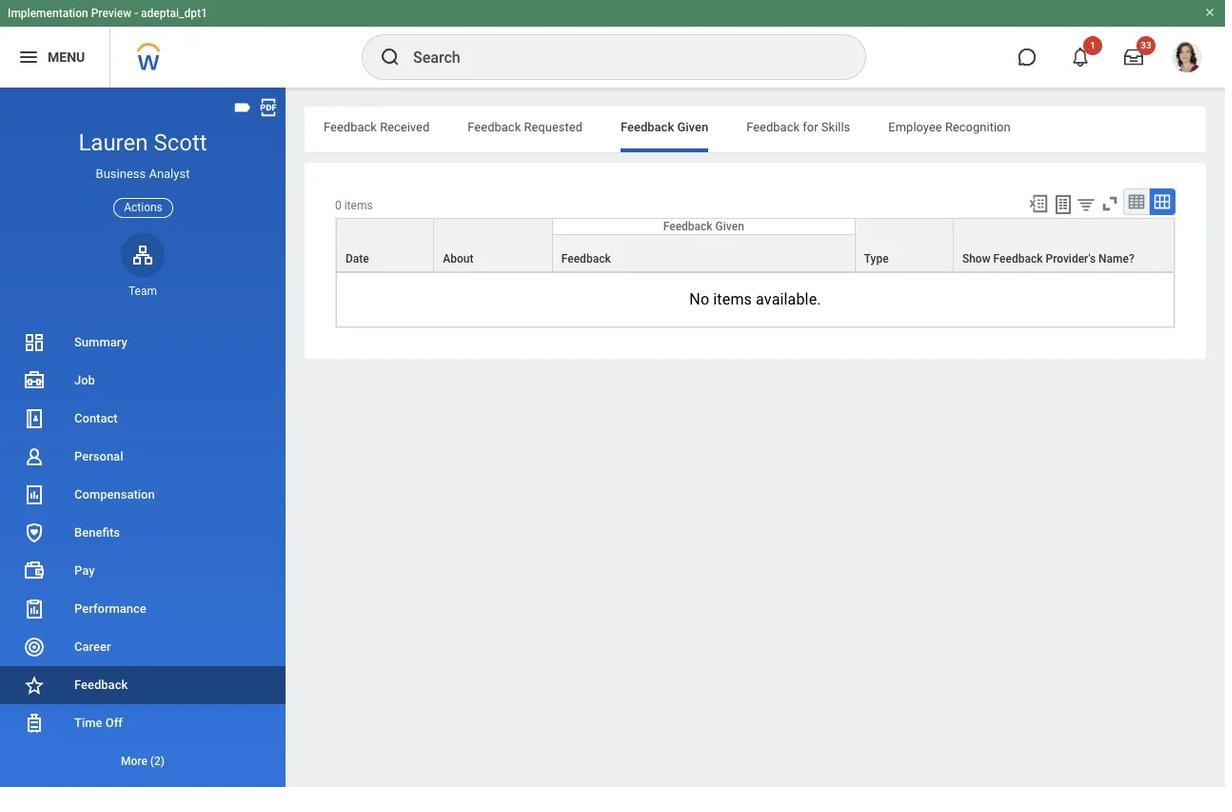 Task type: describe. For each thing, give the bounding box(es) containing it.
summary
[[74, 335, 127, 350]]

items for no
[[714, 291, 753, 309]]

performance image
[[23, 598, 46, 621]]

profile logan mcneil image
[[1173, 42, 1203, 76]]

justify image
[[17, 46, 40, 69]]

performance
[[74, 602, 147, 616]]

inbox large image
[[1125, 48, 1144, 67]]

analyst
[[149, 167, 190, 181]]

fullscreen image
[[1100, 193, 1121, 214]]

navigation pane region
[[0, 88, 286, 788]]

feedback left requested
[[468, 120, 521, 134]]

close environment banner image
[[1205, 7, 1216, 18]]

career link
[[0, 629, 286, 667]]

personal image
[[23, 446, 46, 469]]

1 button
[[1060, 36, 1103, 78]]

requested
[[524, 120, 583, 134]]

contact link
[[0, 400, 286, 438]]

business analyst
[[96, 167, 190, 181]]

1
[[1091, 40, 1096, 50]]

row containing feedback given
[[336, 218, 1175, 273]]

date button
[[337, 219, 434, 272]]

feedback received
[[324, 120, 430, 134]]

skills
[[822, 120, 851, 134]]

33
[[1141, 40, 1152, 50]]

(2)
[[150, 755, 165, 769]]

export to worksheets image
[[1053, 193, 1075, 216]]

summary image
[[23, 331, 46, 354]]

actions
[[124, 201, 163, 214]]

off
[[105, 716, 123, 731]]

more
[[121, 755, 147, 769]]

Search Workday  search field
[[413, 36, 827, 78]]

show
[[963, 253, 991, 266]]

33 button
[[1114, 36, 1156, 78]]

contact
[[74, 412, 118, 426]]

0 items
[[335, 199, 373, 212]]

benefits
[[74, 526, 120, 540]]

compensation image
[[23, 484, 46, 507]]

more (2)
[[121, 755, 165, 769]]

show feedback provider's name?
[[963, 253, 1135, 266]]

expand table image
[[1154, 192, 1173, 211]]

feedback row
[[336, 234, 1175, 273]]

time off image
[[23, 713, 46, 735]]

career image
[[23, 636, 46, 659]]

provider's
[[1046, 253, 1097, 266]]

personal link
[[0, 438, 286, 476]]

summary link
[[0, 324, 286, 362]]

about
[[443, 253, 474, 266]]

job
[[74, 373, 95, 388]]

name?
[[1099, 253, 1135, 266]]

feedback image
[[23, 674, 46, 697]]

feedback link
[[0, 667, 286, 705]]

tab list containing feedback received
[[305, 107, 1207, 152]]

preview
[[91, 7, 132, 20]]

more (2) button
[[0, 743, 286, 781]]

scott
[[154, 130, 207, 156]]

feedback for skills
[[747, 120, 851, 134]]

time off link
[[0, 705, 286, 743]]

feedback up feedback popup button on the top of page
[[664, 220, 713, 233]]

about button
[[435, 219, 552, 272]]

team lauren scott element
[[121, 284, 165, 299]]

implementation
[[8, 7, 88, 20]]



Task type: locate. For each thing, give the bounding box(es) containing it.
implementation preview -   adeptai_dpt1
[[8, 7, 208, 20]]

feedback left received in the top left of the page
[[324, 120, 377, 134]]

list
[[0, 324, 286, 781]]

job image
[[23, 370, 46, 392]]

pay image
[[23, 560, 46, 583]]

employee recognition
[[889, 120, 1011, 134]]

show feedback provider's name? button
[[954, 219, 1175, 272]]

pay link
[[0, 552, 286, 591]]

no items available.
[[690, 291, 822, 309]]

items right "no"
[[714, 291, 753, 309]]

contact image
[[23, 408, 46, 431]]

date
[[346, 253, 369, 266]]

actions button
[[114, 198, 173, 218]]

row
[[336, 218, 1175, 273]]

career
[[74, 640, 111, 654]]

menu
[[48, 49, 85, 64]]

benefits image
[[23, 522, 46, 545]]

tab list
[[305, 107, 1207, 152]]

available.
[[756, 291, 822, 309]]

feedback
[[324, 120, 377, 134], [468, 120, 521, 134], [621, 120, 675, 134], [747, 120, 800, 134], [664, 220, 713, 233], [562, 253, 611, 266], [994, 253, 1044, 266], [74, 678, 128, 693]]

feedback button
[[553, 235, 855, 272]]

feedback up time off
[[74, 678, 128, 693]]

0 vertical spatial items
[[345, 199, 373, 212]]

feedback right 'show'
[[994, 253, 1044, 266]]

benefits link
[[0, 514, 286, 552]]

given inside feedback given popup button
[[716, 220, 745, 233]]

menu banner
[[0, 0, 1226, 88]]

for
[[803, 120, 819, 134]]

feedback inside "list"
[[74, 678, 128, 693]]

0 vertical spatial given
[[678, 120, 709, 134]]

recognition
[[946, 120, 1011, 134]]

1 horizontal spatial given
[[716, 220, 745, 233]]

items
[[345, 199, 373, 212], [714, 291, 753, 309]]

view team image
[[131, 244, 154, 266]]

adeptai_dpt1
[[141, 7, 208, 20]]

1 vertical spatial feedback given
[[664, 220, 745, 233]]

feedback given
[[621, 120, 709, 134], [664, 220, 745, 233]]

type button
[[856, 219, 953, 272]]

employee
[[889, 120, 943, 134]]

team
[[129, 285, 157, 298]]

items right "0"
[[345, 199, 373, 212]]

received
[[380, 120, 430, 134]]

1 vertical spatial items
[[714, 291, 753, 309]]

1 horizontal spatial items
[[714, 291, 753, 309]]

0 vertical spatial feedback given
[[621, 120, 709, 134]]

feedback left for
[[747, 120, 800, 134]]

pay
[[74, 564, 95, 578]]

view printable version (pdf) image
[[258, 97, 279, 118]]

more (2) button
[[0, 751, 286, 773]]

job link
[[0, 362, 286, 400]]

lauren
[[78, 130, 148, 156]]

0 horizontal spatial items
[[345, 199, 373, 212]]

notifications large image
[[1072, 48, 1091, 67]]

given inside tab list
[[678, 120, 709, 134]]

-
[[134, 7, 138, 20]]

select to filter grid data image
[[1076, 194, 1097, 214]]

performance link
[[0, 591, 286, 629]]

toolbar
[[1020, 189, 1176, 218]]

feedback down search workday search box at top
[[621, 120, 675, 134]]

1 vertical spatial given
[[716, 220, 745, 233]]

feedback given inside feedback given popup button
[[664, 220, 745, 233]]

0 horizontal spatial given
[[678, 120, 709, 134]]

business
[[96, 167, 146, 181]]

feedback inside 'popup button'
[[994, 253, 1044, 266]]

search image
[[379, 46, 402, 69]]

time
[[74, 716, 102, 731]]

feedback requested
[[468, 120, 583, 134]]

feedback given down search workday search box at top
[[621, 120, 709, 134]]

lauren scott
[[78, 130, 207, 156]]

personal
[[74, 450, 123, 464]]

0
[[335, 199, 342, 212]]

type
[[865, 253, 889, 266]]

team link
[[121, 233, 165, 299]]

compensation
[[74, 488, 155, 502]]

feedback given up feedback popup button on the top of page
[[664, 220, 745, 233]]

items for 0
[[345, 199, 373, 212]]

list containing summary
[[0, 324, 286, 781]]

no
[[690, 291, 710, 309]]

menu button
[[0, 27, 110, 88]]

feedback given button
[[553, 219, 855, 234]]

feedback inside "row"
[[562, 253, 611, 266]]

table image
[[1128, 192, 1147, 211]]

feedback right about popup button on the left top of page
[[562, 253, 611, 266]]

export to excel image
[[1029, 193, 1050, 214]]

tag image
[[232, 97, 253, 118]]

given
[[678, 120, 709, 134], [716, 220, 745, 233]]

compensation link
[[0, 476, 286, 514]]

time off
[[74, 716, 123, 731]]



Task type: vqa. For each thing, say whether or not it's contained in the screenshot.
MOD
no



